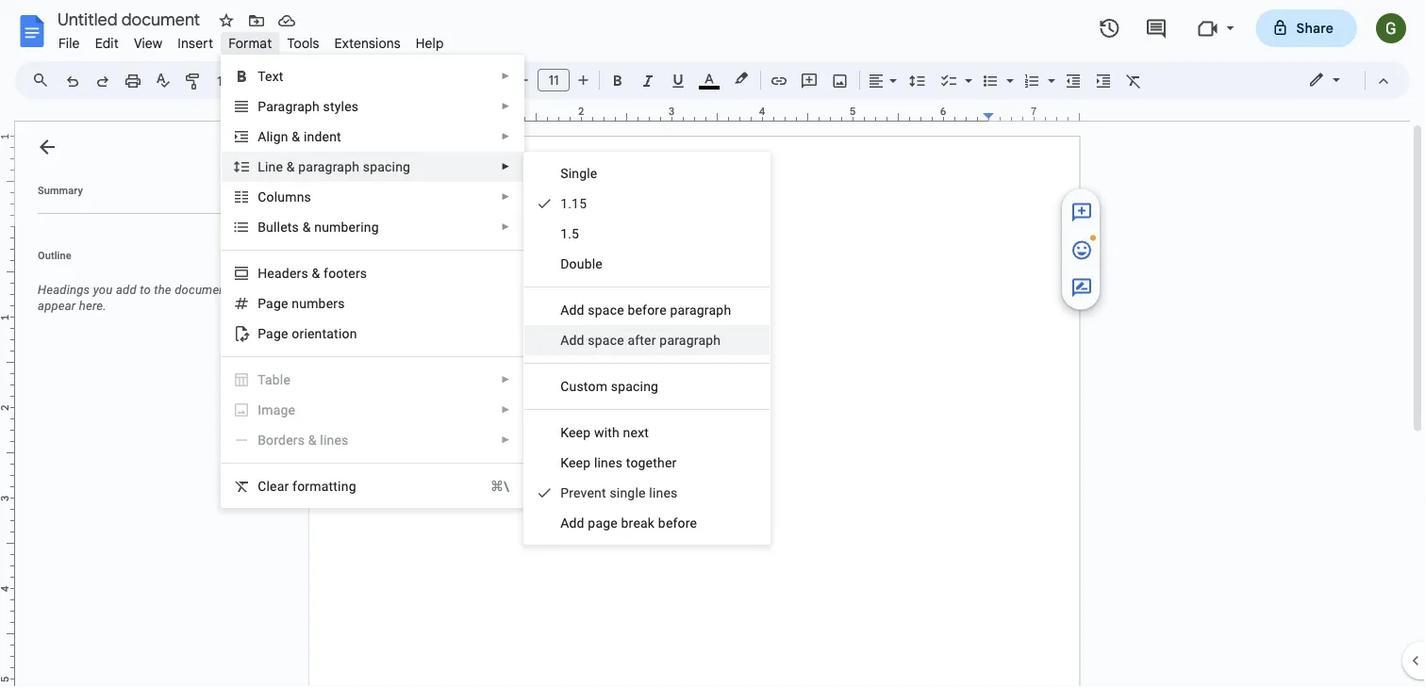 Task type: vqa. For each thing, say whether or not it's contained in the screenshot.
⌘+down ELEMENT in the top of the page
no



Task type: locate. For each thing, give the bounding box(es) containing it.
1.5 5 element
[[561, 226, 585, 242]]

space
[[588, 302, 624, 318], [588, 333, 624, 348]]

page
[[258, 296, 288, 311], [258, 326, 288, 342]]

a for dd
[[561, 333, 569, 348]]

n left mbers
[[292, 296, 299, 311]]

page for page orientation
[[258, 326, 288, 342]]

menu containing s
[[524, 152, 771, 545]]

n for s
[[297, 189, 304, 205]]

0 vertical spatial space
[[588, 302, 624, 318]]

clear formatting c element
[[258, 479, 362, 494]]

& right eaders at the top of the page
[[312, 266, 320, 281]]

menu item
[[222, 395, 524, 426]]

p revent single lines
[[561, 485, 678, 501]]

0 horizontal spatial spacing
[[363, 159, 411, 175]]

c lear formatting
[[258, 479, 356, 494]]

7 ► from the top
[[501, 375, 511, 385]]

c up keep with n ext
[[561, 379, 569, 394]]

► for a lign & indent
[[501, 131, 511, 142]]

bullets & numbering t element
[[258, 219, 385, 235]]

0 vertical spatial a
[[258, 129, 267, 144]]

paragraph for a dd space after paragraph
[[660, 333, 721, 348]]

page orientation 3 element
[[258, 326, 363, 342]]

share button
[[1256, 9, 1358, 47]]

paragraph
[[298, 159, 360, 175], [670, 302, 732, 318], [660, 333, 721, 348]]

lear
[[267, 479, 289, 494]]

ogether
[[631, 455, 677, 471]]

& inside menu item
[[308, 433, 317, 448]]

file
[[59, 35, 80, 51]]

borders & lines q element
[[258, 433, 354, 448]]

1 horizontal spatial spacing
[[611, 379, 659, 394]]

2 vertical spatial lines
[[649, 485, 678, 501]]

with
[[594, 425, 620, 441]]

2 page from the top
[[258, 326, 288, 342]]

► inside borders & lines menu item
[[501, 435, 511, 446]]

0 vertical spatial keep
[[561, 425, 591, 441]]

0 vertical spatial b
[[628, 302, 636, 318]]

keep with n ext
[[561, 425, 649, 441]]

b left eak
[[621, 516, 629, 531]]

1 vertical spatial p
[[561, 485, 569, 501]]

spacing
[[363, 159, 411, 175], [611, 379, 659, 394]]

ine
[[265, 159, 283, 175]]

0 vertical spatial spacing
[[363, 159, 411, 175]]

t
[[288, 219, 292, 235], [626, 455, 631, 471]]

5 ► from the top
[[501, 192, 511, 202]]

format menu item
[[221, 32, 280, 54]]

a
[[258, 129, 267, 144], [561, 333, 569, 348]]

p
[[258, 99, 266, 114], [561, 485, 569, 501]]

paragraph right efore
[[670, 302, 732, 318]]

►
[[501, 71, 511, 82], [501, 101, 511, 112], [501, 131, 511, 142], [501, 161, 511, 172], [501, 192, 511, 202], [501, 222, 511, 233], [501, 375, 511, 385], [501, 405, 511, 416], [501, 435, 511, 446]]

⌘backslash element
[[468, 477, 510, 496]]

r
[[629, 516, 634, 531]]

s
[[561, 166, 569, 181]]

insert image image
[[830, 67, 852, 93]]

1 vertical spatial paragraph
[[670, 302, 732, 318]]

a for lign
[[258, 129, 267, 144]]

h eaders & footers
[[258, 266, 367, 281]]

2 vertical spatial paragraph
[[660, 333, 721, 348]]

paragraph down indent
[[298, 159, 360, 175]]

a lign & indent
[[258, 129, 341, 144]]

1 vertical spatial lines
[[594, 455, 623, 471]]

spacing down the left margin 'image'
[[363, 159, 411, 175]]

1 keep from the top
[[561, 425, 591, 441]]

0 vertical spatial s
[[304, 189, 311, 205]]

Font size text field
[[539, 69, 569, 92]]

lines inside menu item
[[320, 433, 349, 448]]

file menu item
[[51, 32, 87, 54]]

add up dd
[[561, 302, 585, 318]]

5
[[572, 226, 580, 242]]

0 vertical spatial n
[[297, 189, 304, 205]]

2 ► from the top
[[501, 101, 511, 112]]

lines down the ogether
[[649, 485, 678, 501]]

insert menu item
[[170, 32, 221, 54]]

prevent single lines p element
[[561, 485, 684, 501]]

s right bulle
[[292, 219, 299, 235]]

p for aragraph
[[258, 99, 266, 114]]

1 vertical spatial space
[[588, 333, 624, 348]]

2 add from the top
[[561, 516, 585, 531]]

2 space from the top
[[588, 333, 624, 348]]

single s element
[[561, 166, 603, 181]]

1 horizontal spatial c
[[561, 379, 569, 394]]

space right dd
[[588, 333, 624, 348]]

add space after paragraph a element
[[561, 333, 727, 348]]

mode and view toolbar
[[1295, 61, 1399, 99]]

ext
[[631, 425, 649, 441]]

application containing share
[[0, 0, 1426, 688]]

line & paragraph spacing l element
[[258, 159, 416, 175]]

suggest edits image
[[1071, 277, 1094, 300]]

main toolbar
[[56, 0, 1203, 536]]

& for lign
[[292, 129, 300, 144]]

c down borders
[[258, 479, 267, 494]]

1 vertical spatial t
[[626, 455, 631, 471]]

single
[[610, 485, 646, 501]]

1 vertical spatial c
[[258, 479, 267, 494]]

1 vertical spatial a
[[561, 333, 569, 348]]

help
[[416, 35, 444, 51]]

► for l ine & paragraph spacing
[[501, 161, 511, 172]]

paragraph right after
[[660, 333, 721, 348]]

custom spacing c element
[[561, 379, 664, 394]]

1 page from the top
[[258, 296, 288, 311]]

1 add from the top
[[561, 302, 585, 318]]

application
[[0, 0, 1426, 688]]

1 vertical spatial n
[[292, 296, 299, 311]]

0 horizontal spatial p
[[258, 99, 266, 114]]

before
[[658, 516, 697, 531]]

c
[[561, 379, 569, 394], [258, 479, 267, 494]]

4 ► from the top
[[501, 161, 511, 172]]

p down zoom field
[[258, 99, 266, 114]]

1 vertical spatial keep
[[561, 455, 591, 471]]

double d element
[[561, 256, 609, 272]]

i m age
[[258, 402, 295, 418]]

s ingle
[[561, 166, 598, 181]]

Zoom text field
[[212, 68, 258, 94]]

t up single
[[626, 455, 631, 471]]

b up a dd space after paragraph
[[628, 302, 636, 318]]

n
[[297, 189, 304, 205], [292, 296, 299, 311], [623, 425, 631, 441]]

appear
[[38, 299, 76, 313]]

b for add space
[[628, 302, 636, 318]]

h
[[258, 266, 267, 281]]

lines down keep with next n 'element' at bottom
[[594, 455, 623, 471]]

0 vertical spatial c
[[561, 379, 569, 394]]

menu
[[221, 55, 525, 509], [524, 152, 771, 545]]

1 space from the top
[[588, 302, 624, 318]]

0 horizontal spatial a
[[258, 129, 267, 144]]

0 vertical spatial add
[[561, 302, 585, 318]]

b
[[628, 302, 636, 318], [621, 516, 629, 531]]

footers
[[324, 266, 367, 281]]

s for t
[[292, 219, 299, 235]]

& right lign
[[292, 129, 300, 144]]

add comment image
[[1071, 201, 1094, 224]]

styles
[[323, 99, 359, 114]]

formatting
[[293, 479, 356, 494]]

spacing right the 'ustom'
[[611, 379, 659, 394]]

0 horizontal spatial lines
[[320, 433, 349, 448]]

c for ustom
[[561, 379, 569, 394]]

page down page n u mbers on the left
[[258, 326, 288, 342]]

0 vertical spatial page
[[258, 296, 288, 311]]

view menu item
[[126, 32, 170, 54]]

& right borders
[[308, 433, 317, 448]]

summary heading
[[38, 183, 83, 198]]

l ine & paragraph spacing
[[258, 159, 411, 175]]

keep for keep with
[[561, 425, 591, 441]]

Font size field
[[538, 69, 577, 92]]

i
[[258, 402, 262, 418]]

0 horizontal spatial s
[[292, 219, 299, 235]]

lines
[[320, 433, 349, 448], [594, 455, 623, 471], [649, 485, 678, 501]]

add left page
[[561, 516, 585, 531]]

1
[[561, 196, 568, 211]]

1 horizontal spatial p
[[561, 485, 569, 501]]

t down 'columns n' element
[[288, 219, 292, 235]]

orientation
[[292, 326, 357, 342]]

0 vertical spatial p
[[258, 99, 266, 114]]

n right with
[[623, 425, 631, 441]]

s
[[304, 189, 311, 205], [292, 219, 299, 235]]

bulle
[[258, 219, 288, 235]]

keep
[[561, 425, 591, 441], [561, 455, 591, 471]]

0 vertical spatial lines
[[320, 433, 349, 448]]

table menu item
[[222, 365, 524, 395]]

keep up revent
[[561, 455, 591, 471]]

colum
[[258, 189, 297, 205]]

1.
[[561, 226, 572, 242]]

0 horizontal spatial c
[[258, 479, 267, 494]]

a up l
[[258, 129, 267, 144]]

&
[[292, 129, 300, 144], [287, 159, 295, 175], [303, 219, 311, 235], [312, 266, 320, 281], [308, 433, 317, 448]]

► inside table menu item
[[501, 375, 511, 385]]

headers & footers h element
[[258, 266, 373, 281]]

p for revent
[[561, 485, 569, 501]]

► for s & numbering
[[501, 222, 511, 233]]

0 horizontal spatial t
[[288, 219, 292, 235]]

& right ine
[[287, 159, 295, 175]]

1 .15
[[561, 196, 587, 211]]

table 2 element
[[258, 372, 296, 388]]

1 vertical spatial add
[[561, 516, 585, 531]]

6 ► from the top
[[501, 222, 511, 233]]

2 horizontal spatial lines
[[649, 485, 678, 501]]

keep left with
[[561, 425, 591, 441]]

age
[[273, 402, 295, 418]]

outline
[[38, 250, 71, 261]]

p down "keep lines t ogether"
[[561, 485, 569, 501]]

1 horizontal spatial t
[[626, 455, 631, 471]]

u
[[299, 296, 307, 311]]

you
[[93, 283, 113, 297]]

keep for keep lines
[[561, 455, 591, 471]]

1 vertical spatial spacing
[[611, 379, 659, 394]]

8 ► from the top
[[501, 405, 511, 416]]

keep lines together t element
[[561, 455, 683, 471]]

efore
[[636, 302, 667, 318]]

n for u
[[292, 296, 299, 311]]

1 horizontal spatial lines
[[594, 455, 623, 471]]

menu bar
[[51, 25, 452, 56]]

n up bulle t s & numbering
[[297, 189, 304, 205]]

borders
[[258, 433, 305, 448]]

1 vertical spatial b
[[621, 516, 629, 531]]

tools
[[287, 35, 320, 51]]

menu bar containing file
[[51, 25, 452, 56]]

m
[[262, 402, 273, 418]]

space left efore
[[588, 302, 624, 318]]

eaders
[[267, 266, 308, 281]]

1 vertical spatial s
[[292, 219, 299, 235]]

page orientation
[[258, 326, 357, 342]]

summary
[[38, 184, 83, 196]]

1 vertical spatial page
[[258, 326, 288, 342]]

a dd space after paragraph
[[561, 333, 721, 348]]

3 ► from the top
[[501, 131, 511, 142]]

s right colum
[[304, 189, 311, 205]]

table
[[258, 372, 291, 388]]

9 ► from the top
[[501, 435, 511, 446]]

a up the 'ustom'
[[561, 333, 569, 348]]

page left u
[[258, 296, 288, 311]]

format
[[229, 35, 272, 51]]

b for add page b
[[621, 516, 629, 531]]

1 horizontal spatial s
[[304, 189, 311, 205]]

1 horizontal spatial a
[[561, 333, 569, 348]]

2 keep from the top
[[561, 455, 591, 471]]

lines up formatting
[[320, 433, 349, 448]]

& for eaders
[[312, 266, 320, 281]]

add for add page b
[[561, 516, 585, 531]]



Task type: describe. For each thing, give the bounding box(es) containing it.
menu bar inside menu bar banner
[[51, 25, 452, 56]]

p aragraph styles
[[258, 99, 359, 114]]

edit
[[95, 35, 119, 51]]

revent
[[569, 485, 606, 501]]

2 vertical spatial n
[[623, 425, 631, 441]]

mbers
[[307, 296, 345, 311]]

Rename text field
[[51, 8, 211, 30]]

page numbers u element
[[258, 296, 351, 311]]

0 vertical spatial paragraph
[[298, 159, 360, 175]]

bulle t s & numbering
[[258, 219, 379, 235]]

text color image
[[699, 67, 720, 90]]

colum n s
[[258, 189, 311, 205]]

the
[[154, 283, 172, 297]]

aragraph
[[266, 99, 320, 114]]

view
[[134, 35, 163, 51]]

text s element
[[258, 68, 289, 84]]

top margin image
[[0, 137, 14, 232]]

indent
[[304, 129, 341, 144]]

text
[[258, 68, 284, 84]]

here.
[[79, 299, 107, 313]]

right margin image
[[984, 107, 1079, 121]]

headings
[[38, 283, 90, 297]]

0 vertical spatial t
[[288, 219, 292, 235]]

menu item containing i
[[222, 395, 524, 426]]

share
[[1297, 20, 1334, 36]]

page for page n u mbers
[[258, 296, 288, 311]]

dd
[[569, 333, 585, 348]]

menu containing text
[[221, 55, 525, 509]]

Zoom field
[[209, 67, 280, 96]]

c for lear
[[258, 479, 267, 494]]

document
[[175, 283, 230, 297]]

tools menu item
[[280, 32, 327, 54]]

align & indent image
[[866, 67, 888, 93]]

ustom
[[569, 379, 608, 394]]

after
[[628, 333, 656, 348]]

edit menu item
[[87, 32, 126, 54]]

1. 5
[[561, 226, 580, 242]]

► for age
[[501, 405, 511, 416]]

page n u mbers
[[258, 296, 345, 311]]

c ustom spacing
[[561, 379, 659, 394]]

keep lines t ogether
[[561, 455, 677, 471]]

extensions
[[335, 35, 401, 51]]

► for s
[[501, 192, 511, 202]]

eak
[[634, 516, 655, 531]]

add emoji reaction image
[[1071, 239, 1094, 262]]

left margin image
[[310, 107, 406, 121]]

help menu item
[[408, 32, 452, 54]]

insert
[[178, 35, 213, 51]]

align & indent a element
[[258, 129, 347, 144]]

► for p aragraph styles
[[501, 101, 511, 112]]

document outline element
[[15, 122, 272, 688]]

.15
[[568, 196, 587, 211]]

line & paragraph spacing image
[[907, 67, 929, 93]]

lign
[[267, 129, 288, 144]]

highlight color image
[[731, 67, 752, 90]]

⌘\
[[491, 479, 510, 494]]

& for ine
[[287, 159, 295, 175]]

paragraph styles p element
[[258, 99, 364, 114]]

d ouble
[[561, 256, 603, 272]]

keep with next n element
[[561, 425, 655, 441]]

1 ► from the top
[[501, 71, 511, 82]]

1.15 1 element
[[561, 196, 593, 211]]

add space before paragraph b element
[[561, 302, 737, 318]]

numbering
[[314, 219, 379, 235]]

Menus field
[[24, 67, 65, 93]]

ingle
[[569, 166, 598, 181]]

headings you add to the document will appear here.
[[38, 283, 252, 313]]

outline heading
[[15, 248, 272, 275]]

ouble
[[569, 256, 603, 272]]

& right bulle
[[303, 219, 311, 235]]

image m element
[[258, 402, 301, 418]]

d
[[561, 256, 569, 272]]

add space b efore paragraph
[[561, 302, 732, 318]]

columns n element
[[258, 189, 317, 205]]

add page break before r element
[[561, 516, 703, 531]]

to
[[140, 283, 151, 297]]

borders & lines menu item
[[222, 426, 524, 456]]

add
[[116, 283, 137, 297]]

Star checkbox
[[213, 8, 240, 34]]

borders & lines
[[258, 433, 349, 448]]

add page b r eak before
[[561, 516, 697, 531]]

add for add space
[[561, 302, 585, 318]]

menu bar banner
[[0, 0, 1426, 688]]

extensions menu item
[[327, 32, 408, 54]]

page
[[588, 516, 618, 531]]

s for n
[[304, 189, 311, 205]]

will
[[233, 283, 252, 297]]

paragraph for add space b efore paragraph
[[670, 302, 732, 318]]

l
[[258, 159, 265, 175]]



